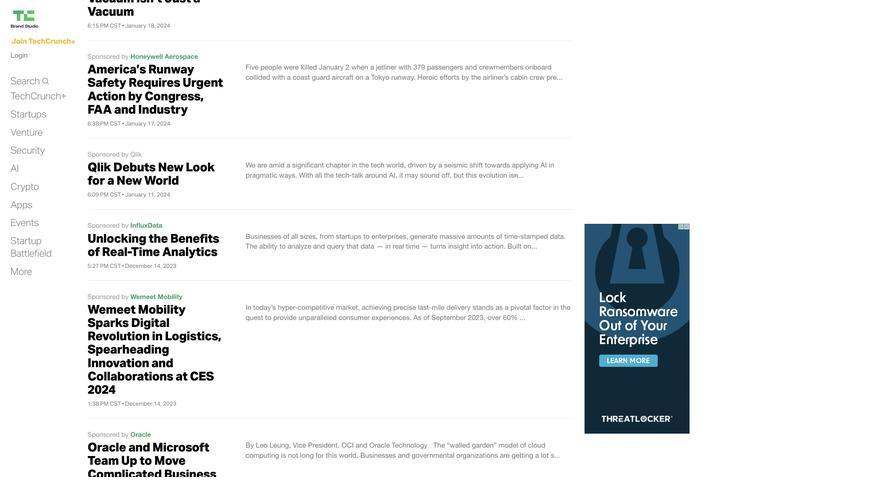 Task type: locate. For each thing, give the bounding box(es) containing it.
• left 11,
[[122, 191, 124, 198]]

towards
[[485, 161, 511, 169]]

0 horizontal spatial for
[[88, 173, 105, 188]]

a
[[371, 63, 374, 71], [287, 73, 291, 81], [366, 73, 369, 81], [287, 161, 291, 169], [439, 161, 443, 169], [107, 173, 114, 188], [505, 304, 509, 312], [536, 452, 540, 460]]

17,
[[148, 120, 156, 127]]

with
[[399, 63, 412, 71], [272, 73, 285, 81]]

quest
[[246, 314, 263, 322]]

1 vertical spatial businesses
[[361, 452, 396, 460]]

for up 6:09 at the left top of the page
[[88, 173, 105, 188]]

but
[[454, 171, 464, 179]]

businesses up ability
[[246, 233, 282, 241]]

with up runway.
[[399, 63, 412, 71]]

by up 'unlocking'
[[122, 222, 129, 230]]

president,
[[308, 442, 340, 450]]

0 vertical spatial for
[[88, 173, 105, 188]]

with down people
[[272, 73, 285, 81]]

off,
[[442, 171, 452, 179]]

this down shift
[[466, 171, 477, 179]]

heroic
[[418, 73, 438, 81]]

sound
[[421, 171, 440, 179]]

people
[[261, 63, 282, 71]]

2 sponsored from the top
[[88, 151, 120, 158]]

data.
[[551, 233, 566, 241]]

january
[[125, 22, 146, 29], [319, 63, 344, 71], [125, 120, 146, 127], [125, 191, 146, 198]]

this inside we are amid a significant chapter in the tech world, driven by a seismic shift towards applying ai in pragmatic ways. with all the tech-talk around ai, it may sound off, but this evolution isn̵...
[[466, 171, 477, 179]]

model
[[499, 442, 519, 450]]

• inside sponsored by qlik qlik debuts new look for a new world 6:09 pm cst • january 11, 2024
[[122, 191, 124, 198]]

of up 'action.'
[[497, 233, 503, 241]]

1 horizontal spatial with
[[399, 63, 412, 71]]

coast
[[293, 73, 310, 81]]

more link
[[11, 265, 32, 278]]

of inside by leo leung, vice president, oci and oracle technology   the "walled garden" model of cloud computing is not long for this world. businesses and governmental organizations are getting a lot s...
[[521, 442, 527, 450]]

into
[[471, 243, 483, 251]]

1 horizontal spatial ai
[[541, 161, 547, 169]]

1 december from the top
[[125, 263, 153, 270]]

january left 17,
[[125, 120, 146, 127]]

1 vertical spatial 14,
[[154, 401, 162, 408]]

cloud
[[529, 442, 546, 450]]

cst down 'faa'
[[110, 120, 121, 127]]

2 • from the top
[[122, 120, 124, 127]]

• down collaborations
[[122, 401, 124, 408]]

january inside the five people were killed january 2 when a jetliner with 379 passengers and crewmembers onboard collided with a coast guard aircraft on a tokyo runway. heroic efforts by the airliner's cabin crew pre...
[[319, 63, 344, 71]]

4 sponsored from the top
[[88, 293, 120, 301]]

0 horizontal spatial the
[[246, 243, 258, 251]]

by up sound
[[429, 161, 437, 169]]

microsoft
[[153, 440, 209, 456]]

0 horizontal spatial with
[[272, 73, 285, 81]]

• down real-
[[122, 263, 124, 270]]

crypto
[[11, 180, 39, 193]]

in inside the businesses of all sizes, from startups to enterprises, generate massive amounts of time-stamped data. the ability to analyze and query that data — in real time — turns insight into action. built on...
[[386, 243, 391, 251]]

businesses of all sizes, from startups to enterprises, generate massive amounts of time-stamped data. the ability to analyze and query that data — in real time — turns insight into action. built on...
[[246, 233, 566, 251]]

and left at on the left
[[152, 356, 173, 371]]

5 sponsored from the top
[[88, 431, 120, 439]]

and right 'faa'
[[114, 102, 136, 117]]

pm
[[100, 22, 109, 29], [100, 120, 109, 127], [100, 191, 109, 198], [100, 263, 109, 270], [100, 401, 109, 408]]

5 • from the top
[[122, 401, 124, 408]]

qlik up debuts
[[131, 151, 142, 158]]

at
[[176, 369, 188, 384]]

amid
[[269, 161, 285, 169]]

tech
[[371, 161, 385, 169]]

ai right the applying
[[541, 161, 547, 169]]

this down president,
[[326, 452, 337, 460]]

2 pm from the top
[[100, 120, 109, 127]]

1 horizontal spatial the
[[434, 442, 445, 450]]

oracle link
[[131, 431, 151, 439]]

2023 down the analytics
[[163, 263, 177, 270]]

wemeet up digital
[[131, 293, 156, 301]]

4 cst from the top
[[110, 263, 121, 270]]

3 • from the top
[[122, 191, 124, 198]]

0 vertical spatial the
[[246, 243, 258, 251]]

mobility up digital
[[158, 293, 183, 301]]

of inside in today's hyper-competitive market, achieving precise last-mile delivery stands as a pivotal factor in the quest to provide unparalleled consumer experiences. as of september 2023, over 60% ...
[[424, 314, 430, 322]]

• left "18,"
[[122, 22, 124, 29]]

3 pm from the top
[[100, 191, 109, 198]]

new left "look"
[[158, 159, 183, 175]]

of up 5:27
[[88, 244, 100, 260]]

january inside sponsored by qlik qlik debuts new look for a new world 6:09 pm cst • january 11, 2024
[[125, 191, 146, 198]]

pm inside sponsored by honeywell aerospace america's runway safety requires urgent action by congress, faa and industry 6:38 pm cst • january 17, 2024
[[100, 120, 109, 127]]

enterprises,
[[372, 233, 409, 241]]

4 • from the top
[[122, 263, 124, 270]]

1 vertical spatial 2023
[[163, 401, 177, 408]]

1 horizontal spatial —
[[422, 243, 429, 251]]

in inside sponsored by wemeet mobility wemeet mobility sparks digital revolution in logistics, spearheading innovation and collaborations at ces 2024 1:38 pm cst • december 14, 2023
[[152, 329, 163, 344]]

shift
[[470, 161, 483, 169]]

qlik
[[131, 151, 142, 158], [88, 159, 111, 175]]

sponsored up america's
[[88, 53, 120, 60]]

1 horizontal spatial businesses
[[361, 452, 396, 460]]

for down president,
[[316, 452, 324, 460]]

we
[[246, 161, 256, 169]]

1 vertical spatial december
[[125, 401, 153, 408]]

the down the influxdata link
[[149, 231, 168, 246]]

sponsored for qlik debuts new look for a new world
[[88, 151, 120, 158]]

are up pragmatic
[[258, 161, 267, 169]]

driven
[[408, 161, 427, 169]]

in
[[246, 304, 252, 312]]

team
[[88, 454, 119, 469]]

stands
[[473, 304, 494, 312]]

— down generate
[[422, 243, 429, 251]]

and down oracle link
[[129, 440, 150, 456]]

for
[[88, 173, 105, 188], [316, 452, 324, 460]]

of up the analyze
[[284, 233, 290, 241]]

cst
[[110, 22, 121, 29], [110, 120, 121, 127], [110, 191, 121, 198], [110, 263, 121, 270], [110, 401, 121, 408]]

0 horizontal spatial are
[[258, 161, 267, 169]]

wemeet mobility link
[[131, 293, 183, 301]]

1 vertical spatial qlik
[[88, 159, 111, 175]]

in inside in today's hyper-competitive market, achieving precise last-mile delivery stands as a pivotal factor in the quest to provide unparalleled consumer experiences. as of september 2023, over 60% ...
[[554, 304, 559, 312]]

sponsored by honeywell aerospace america's runway safety requires urgent action by congress, faa and industry 6:38 pm cst • january 17, 2024
[[88, 53, 223, 127]]

2 cst from the top
[[110, 120, 121, 127]]

2023 inside sponsored by influxdata unlocking the benefits of real-time analytics 5:27 pm cst • december 14, 2023
[[163, 263, 177, 270]]

january left "18,"
[[125, 22, 146, 29]]

pre...
[[547, 73, 563, 81]]

14, inside sponsored by wemeet mobility wemeet mobility sparks digital revolution in logistics, spearheading innovation and collaborations at ces 2024 1:38 pm cst • december 14, 2023
[[154, 401, 162, 408]]

december down collaborations
[[125, 401, 153, 408]]

2024 inside sponsored by wemeet mobility wemeet mobility sparks digital revolution in logistics, spearheading innovation and collaborations at ces 2024 1:38 pm cst • december 14, 2023
[[88, 382, 116, 398]]

by up the sparks
[[122, 293, 129, 301]]

of right as
[[424, 314, 430, 322]]

by up debuts
[[122, 151, 129, 158]]

new left world
[[117, 173, 142, 188]]

around
[[366, 171, 387, 179]]

more
[[11, 265, 32, 278]]

5 pm from the top
[[100, 401, 109, 408]]

unparalleled
[[299, 314, 337, 322]]

1:38
[[88, 401, 99, 408]]

all up the analyze
[[292, 233, 298, 241]]

5 cst from the top
[[110, 401, 121, 408]]

all right with
[[315, 171, 322, 179]]

businesses inside the businesses of all sizes, from startups to enterprises, generate massive amounts of time-stamped data. the ability to analyze and query that data — in real time — turns insight into action. built on...
[[246, 233, 282, 241]]

2023
[[163, 263, 177, 270], [163, 401, 177, 408]]

venture
[[11, 126, 43, 138]]

pm right "6:38"
[[100, 120, 109, 127]]

the inside in today's hyper-competitive market, achieving precise last-mile delivery stands as a pivotal factor in the quest to provide unparalleled consumer experiences. as of september 2023, over 60% ...
[[561, 304, 571, 312]]

and down the 'from' on the left of the page
[[313, 243, 325, 251]]

1 horizontal spatial all
[[315, 171, 322, 179]]

1 horizontal spatial qlik
[[131, 151, 142, 158]]

and
[[466, 63, 477, 71], [114, 102, 136, 117], [313, 243, 325, 251], [152, 356, 173, 371], [129, 440, 150, 456], [356, 442, 368, 450], [398, 452, 410, 460]]

businesses right world.
[[361, 452, 396, 460]]

pm right 6:15
[[100, 22, 109, 29]]

0 vertical spatial 2023
[[163, 263, 177, 270]]

sponsored inside sponsored by wemeet mobility wemeet mobility sparks digital revolution in logistics, spearheading innovation and collaborations at ces 2024 1:38 pm cst • december 14, 2023
[[88, 293, 120, 301]]

mobility
[[158, 293, 183, 301], [138, 302, 186, 317]]

aircraft
[[332, 73, 354, 81]]

december down time
[[125, 263, 153, 270]]

cst inside sponsored by influxdata unlocking the benefits of real-time analytics 5:27 pm cst • december 14, 2023
[[110, 263, 121, 270]]

1 horizontal spatial new
[[158, 159, 183, 175]]

cst right "1:38"
[[110, 401, 121, 408]]

january up guard in the left top of the page
[[319, 63, 344, 71]]

1 vertical spatial are
[[500, 452, 510, 460]]

oracle up complicated
[[88, 440, 126, 456]]

2024 right 17,
[[157, 120, 170, 127]]

2023 down at on the left
[[163, 401, 177, 408]]

market,
[[336, 304, 360, 312]]

the left airliner's
[[472, 73, 481, 81]]

sponsored up team
[[88, 431, 120, 439]]

consumer
[[339, 314, 370, 322]]

1 — from the left
[[377, 243, 384, 251]]

0 vertical spatial are
[[258, 161, 267, 169]]

1 vertical spatial for
[[316, 452, 324, 460]]

0 horizontal spatial all
[[292, 233, 298, 241]]

startups
[[336, 233, 362, 241]]

1 • from the top
[[122, 22, 124, 29]]

getting
[[512, 452, 534, 460]]

long
[[300, 452, 314, 460]]

turns
[[431, 243, 447, 251]]

this inside by leo leung, vice president, oci and oracle technology   the "walled garden" model of cloud computing is not long for this world. businesses and governmental organizations are getting a lot s...
[[326, 452, 337, 460]]

1 vertical spatial all
[[292, 233, 298, 241]]

sponsored down "6:38"
[[88, 151, 120, 158]]

cst right 6:09 at the left top of the page
[[110, 191, 121, 198]]

0 vertical spatial with
[[399, 63, 412, 71]]

2 horizontal spatial oracle
[[370, 442, 390, 450]]

1 horizontal spatial are
[[500, 452, 510, 460]]

0 horizontal spatial businesses
[[246, 233, 282, 241]]

1 2023 from the top
[[163, 263, 177, 270]]

complicated
[[88, 467, 162, 478]]

0 horizontal spatial —
[[377, 243, 384, 251]]

cst down real-
[[110, 263, 121, 270]]

2 — from the left
[[422, 243, 429, 251]]

3 cst from the top
[[110, 191, 121, 198]]

2 2023 from the top
[[163, 401, 177, 408]]

• inside sponsored by honeywell aerospace america's runway safety requires urgent action by congress, faa and industry 6:38 pm cst • january 17, 2024
[[122, 120, 124, 127]]

the inside the businesses of all sizes, from startups to enterprises, generate massive amounts of time-stamped data. the ability to analyze and query that data — in real time — turns insight into action. built on...
[[246, 243, 258, 251]]

is
[[281, 452, 286, 460]]

14, inside sponsored by influxdata unlocking the benefits of real-time analytics 5:27 pm cst • december 14, 2023
[[154, 263, 162, 270]]

built
[[508, 243, 522, 251]]

tech-
[[336, 171, 352, 179]]

wemeet up revolution
[[88, 302, 136, 317]]

2024 up "1:38"
[[88, 382, 116, 398]]

analytics
[[162, 244, 218, 260]]

...
[[520, 314, 526, 322]]

3 sponsored from the top
[[88, 222, 120, 230]]

by inside sponsored by qlik qlik debuts new look for a new world 6:09 pm cst • january 11, 2024
[[122, 151, 129, 158]]

pm inside sponsored by wemeet mobility wemeet mobility sparks digital revolution in logistics, spearheading innovation and collaborations at ces 2024 1:38 pm cst • december 14, 2023
[[100, 401, 109, 408]]

were
[[284, 63, 299, 71]]

0 vertical spatial wemeet
[[131, 293, 156, 301]]

the up governmental
[[434, 442, 445, 450]]

mobility down wemeet mobility link
[[138, 302, 186, 317]]

the left ability
[[246, 243, 258, 251]]

sponsored inside sponsored by influxdata unlocking the benefits of real-time analytics 5:27 pm cst • december 14, 2023
[[88, 222, 120, 230]]

influxdata link
[[131, 222, 163, 230]]

pm right 6:09 at the left top of the page
[[100, 191, 109, 198]]

2 14, from the top
[[154, 401, 162, 408]]

to right up
[[140, 454, 152, 469]]

oracle left technology
[[370, 442, 390, 450]]

with
[[299, 171, 313, 179]]

january left 11,
[[125, 191, 146, 198]]

isn̵...
[[510, 171, 524, 179]]

by left oracle link
[[122, 431, 129, 439]]

oracle up oracle and microsoft team up to move complicated busine link on the left bottom
[[131, 431, 151, 439]]

influxdata
[[131, 222, 163, 230]]

on
[[356, 73, 364, 81]]

0 vertical spatial december
[[125, 263, 153, 270]]

are down model
[[500, 452, 510, 460]]

1 horizontal spatial this
[[466, 171, 477, 179]]

1 vertical spatial the
[[434, 442, 445, 450]]

1 horizontal spatial oracle
[[131, 431, 151, 439]]

6:09
[[88, 191, 99, 198]]

and right oci
[[356, 442, 368, 450]]

collided
[[246, 73, 270, 81]]

pm right "1:38"
[[100, 401, 109, 408]]

of up getting in the right of the page
[[521, 442, 527, 450]]

sizes,
[[300, 233, 318, 241]]

pm right 5:27
[[100, 263, 109, 270]]

1 cst from the top
[[110, 22, 121, 29]]

1 vertical spatial wemeet
[[88, 302, 136, 317]]

sponsored inside sponsored by honeywell aerospace america's runway safety requires urgent action by congress, faa and industry 6:38 pm cst • january 17, 2024
[[88, 53, 120, 60]]

0 vertical spatial all
[[315, 171, 322, 179]]

events link
[[11, 217, 39, 229]]

ways.
[[279, 171, 297, 179]]

1 14, from the top
[[154, 263, 162, 270]]

1 sponsored from the top
[[88, 53, 120, 60]]

18,
[[148, 22, 156, 29]]

startups
[[11, 108, 46, 120]]

sponsored up 'unlocking'
[[88, 222, 120, 230]]

advertisement element
[[585, 224, 690, 434]]

0 vertical spatial businesses
[[246, 233, 282, 241]]

and right passengers
[[466, 63, 477, 71]]

to down today's
[[265, 314, 272, 322]]

by inside we are amid a significant chapter in the tech world, driven by a seismic shift towards applying ai in pragmatic ways. with all the tech-talk around ai, it may sound off, but this evolution isn̵...
[[429, 161, 437, 169]]

cst right 6:15
[[110, 22, 121, 29]]

businesses inside by leo leung, vice president, oci and oracle technology   the "walled garden" model of cloud computing is not long for this world. businesses and governmental organizations are getting a lot s...
[[361, 452, 396, 460]]

the down chapter
[[324, 171, 334, 179]]

0 vertical spatial 14,
[[154, 263, 162, 270]]

ai up "crypto" on the left top of page
[[11, 162, 19, 175]]

2 december from the top
[[125, 401, 153, 408]]

all inside the businesses of all sizes, from startups to enterprises, generate massive amounts of time-stamped data. the ability to analyze and query that data — in real time — turns insight into action. built on...
[[292, 233, 298, 241]]

sponsored inside sponsored by qlik qlik debuts new look for a new world 6:09 pm cst • january 11, 2024
[[88, 151, 120, 158]]

2024 right 11,
[[157, 191, 170, 198]]

by right efforts
[[462, 73, 470, 81]]

collaborations
[[88, 369, 173, 384]]

are
[[258, 161, 267, 169], [500, 452, 510, 460]]

4 pm from the top
[[100, 263, 109, 270]]

in
[[352, 161, 357, 169], [549, 161, 555, 169], [386, 243, 391, 251], [554, 304, 559, 312], [152, 329, 163, 344]]

precise
[[394, 304, 416, 312]]

1 vertical spatial this
[[326, 452, 337, 460]]

1 vertical spatial with
[[272, 73, 285, 81]]

• left 17,
[[122, 120, 124, 127]]

0 vertical spatial qlik
[[131, 151, 142, 158]]

america's
[[88, 61, 146, 77]]

0 vertical spatial this
[[466, 171, 477, 179]]

— right data
[[377, 243, 384, 251]]

and down technology
[[398, 452, 410, 460]]

0 horizontal spatial qlik
[[88, 159, 111, 175]]

to up data
[[364, 233, 370, 241]]

qlik up 6:09 at the left top of the page
[[88, 159, 111, 175]]

1 horizontal spatial for
[[316, 452, 324, 460]]

techcrunch image
[[11, 11, 39, 29]]

login link
[[11, 49, 28, 62]]

the right factor
[[561, 304, 571, 312]]

and inside the businesses of all sizes, from startups to enterprises, generate massive amounts of time-stamped data. the ability to analyze and query that data — in real time — turns insight into action. built on...
[[313, 243, 325, 251]]

sponsored up the sparks
[[88, 293, 120, 301]]

0 horizontal spatial this
[[326, 452, 337, 460]]



Task type: vqa. For each thing, say whether or not it's contained in the screenshot.
reporters
no



Task type: describe. For each thing, give the bounding box(es) containing it.
lot
[[541, 452, 549, 460]]

oci
[[342, 442, 354, 450]]

for inside sponsored by qlik qlik debuts new look for a new world 6:09 pm cst • january 11, 2024
[[88, 173, 105, 188]]

jetliner
[[376, 63, 397, 71]]

by inside sponsored by wemeet mobility wemeet mobility sparks digital revolution in logistics, spearheading innovation and collaborations at ces 2024 1:38 pm cst • december 14, 2023
[[122, 293, 129, 301]]

applying
[[512, 161, 539, 169]]

spearheading
[[88, 342, 169, 358]]

airliner's
[[483, 73, 509, 81]]

sparks
[[88, 315, 129, 331]]

0 horizontal spatial ai
[[11, 162, 19, 175]]

search image
[[42, 78, 49, 85]]

by inside sponsored by influxdata unlocking the benefits of real-time analytics 5:27 pm cst • december 14, 2023
[[122, 222, 129, 230]]

time
[[406, 243, 420, 251]]

crypto link
[[11, 180, 39, 193]]

benefits
[[170, 231, 219, 246]]

5:27
[[88, 263, 99, 270]]

0 horizontal spatial oracle
[[88, 440, 126, 456]]

cst inside sponsored by qlik qlik debuts new look for a new world 6:09 pm cst • january 11, 2024
[[110, 191, 121, 198]]

ai inside we are amid a significant chapter in the tech world, driven by a seismic shift towards applying ai in pragmatic ways. with all the tech-talk around ai, it may sound off, but this evolution isn̵...
[[541, 161, 547, 169]]

2024 inside sponsored by honeywell aerospace america's runway safety requires urgent action by congress, faa and industry 6:38 pm cst • january 17, 2024
[[157, 120, 170, 127]]

join
[[11, 36, 27, 46]]

pm inside sponsored by qlik qlik debuts new look for a new world 6:09 pm cst • january 11, 2024
[[100, 191, 109, 198]]

america's runway safety requires urgent action by congress, faa and industry link
[[88, 61, 223, 117]]

generate
[[411, 233, 438, 241]]

safety
[[88, 75, 126, 90]]

login
[[11, 51, 28, 60]]

runway
[[148, 61, 194, 77]]

revolution
[[88, 329, 150, 344]]

competitive
[[298, 304, 335, 312]]

by inside sponsored by oracle oracle and microsoft team up to move complicated busine
[[122, 431, 129, 439]]

oracle inside by leo leung, vice president, oci and oracle technology   the "walled garden" model of cloud computing is not long for this world. businesses and governmental organizations are getting a lot s...
[[370, 442, 390, 450]]

the inside sponsored by influxdata unlocking the benefits of real-time analytics 5:27 pm cst • december 14, 2023
[[149, 231, 168, 246]]

techcrunch
[[28, 36, 71, 46]]

and inside sponsored by wemeet mobility wemeet mobility sparks digital revolution in logistics, spearheading innovation and collaborations at ces 2024 1:38 pm cst • december 14, 2023
[[152, 356, 173, 371]]

and inside sponsored by honeywell aerospace america's runway safety requires urgent action by congress, faa and industry 6:38 pm cst • january 17, 2024
[[114, 102, 136, 117]]

significant
[[292, 161, 324, 169]]

logistics,
[[165, 329, 221, 344]]

and inside sponsored by oracle oracle and microsoft team up to move complicated busine
[[129, 440, 150, 456]]

world
[[144, 173, 179, 188]]

sponsored by qlik qlik debuts new look for a new world 6:09 pm cst • january 11, 2024
[[88, 151, 215, 198]]

sponsored by influxdata unlocking the benefits of real-time analytics 5:27 pm cst • december 14, 2023
[[88, 222, 219, 270]]

cst inside sponsored by honeywell aerospace america's runway safety requires urgent action by congress, faa and industry 6:38 pm cst • january 17, 2024
[[110, 120, 121, 127]]

sponsored for america's runway safety requires urgent action by congress, faa and industry
[[88, 53, 120, 60]]

leung,
[[270, 442, 291, 450]]

• inside sponsored by wemeet mobility wemeet mobility sparks digital revolution in logistics, spearheading innovation and collaborations at ces 2024 1:38 pm cst • december 14, 2023
[[122, 401, 124, 408]]

as
[[414, 314, 422, 322]]

wemeet mobility sparks digital revolution in logistics, spearheading innovation and collaborations at ces 2024 link
[[88, 302, 221, 398]]

6:15
[[88, 22, 99, 29]]

a inside sponsored by qlik qlik debuts new look for a new world 6:09 pm cst • january 11, 2024
[[107, 173, 114, 188]]

industry
[[138, 102, 188, 117]]

techcrunch+ link
[[11, 90, 67, 102]]

join techcrunch +
[[11, 36, 75, 46]]

techcrunch+
[[11, 90, 67, 102]]

the up talk
[[359, 161, 369, 169]]

september
[[432, 314, 467, 322]]

1 vertical spatial mobility
[[138, 302, 186, 317]]

a inside by leo leung, vice president, oci and oracle technology   the "walled garden" model of cloud computing is not long for this world. businesses and governmental organizations are getting a lot s...
[[536, 452, 540, 460]]

honeywell aerospace link
[[131, 53, 198, 61]]

by up america's
[[122, 53, 129, 60]]

vice
[[293, 442, 306, 450]]

from
[[320, 233, 334, 241]]

time-
[[505, 233, 521, 241]]

of inside sponsored by influxdata unlocking the benefits of real-time analytics 5:27 pm cst • december 14, 2023
[[88, 244, 100, 260]]

massive
[[440, 233, 466, 241]]

when
[[352, 63, 369, 71]]

startup battlefield
[[11, 235, 52, 260]]

by inside the five people were killed january 2 when a jetliner with 379 passengers and crewmembers onboard collided with a coast guard aircraft on a tokyo runway. heroic efforts by the airliner's cabin crew pre...
[[462, 73, 470, 81]]

efforts
[[440, 73, 460, 81]]

+
[[71, 37, 75, 46]]

security
[[11, 144, 45, 156]]

to inside sponsored by oracle oracle and microsoft team up to move complicated busine
[[140, 454, 152, 469]]

in today's hyper-competitive market, achieving precise last-mile delivery stands as a pivotal factor in the quest to provide unparalleled consumer experiences. as of september 2023, over 60% ...
[[246, 304, 571, 322]]

tokyo
[[371, 73, 390, 81]]

december inside sponsored by wemeet mobility wemeet mobility sparks digital revolution in logistics, spearheading innovation and collaborations at ces 2024 1:38 pm cst • december 14, 2023
[[125, 401, 153, 408]]

sponsored inside sponsored by oracle oracle and microsoft team up to move complicated busine
[[88, 431, 120, 439]]

2023 inside sponsored by wemeet mobility wemeet mobility sparks digital revolution in logistics, spearheading innovation and collaborations at ces 2024 1:38 pm cst • december 14, 2023
[[163, 401, 177, 408]]

faa
[[88, 102, 112, 117]]

"walled
[[447, 442, 470, 450]]

data
[[361, 243, 375, 251]]

innovation
[[88, 356, 149, 371]]

computing
[[246, 452, 279, 460]]

december inside sponsored by influxdata unlocking the benefits of real-time analytics 5:27 pm cst • december 14, 2023
[[125, 263, 153, 270]]

2024 inside sponsored by qlik qlik debuts new look for a new world 6:09 pm cst • january 11, 2024
[[157, 191, 170, 198]]

sponsored for unlocking the benefits of real-time analytics
[[88, 222, 120, 230]]

last-
[[418, 304, 432, 312]]

2024 right "18,"
[[157, 22, 170, 29]]

up
[[121, 454, 137, 469]]

real
[[393, 243, 404, 251]]

pm inside sponsored by influxdata unlocking the benefits of real-time analytics 5:27 pm cst • december 14, 2023
[[100, 263, 109, 270]]

all inside we are amid a significant chapter in the tech world, driven by a seismic shift towards applying ai in pragmatic ways. with all the tech-talk around ai, it may sound off, but this evolution isn̵...
[[315, 171, 322, 179]]

by
[[246, 442, 254, 450]]

cabin
[[511, 73, 528, 81]]

sponsored by oracle oracle and microsoft team up to move complicated busine
[[88, 431, 217, 478]]

delivery
[[447, 304, 471, 312]]

over
[[488, 314, 502, 322]]

60%
[[504, 314, 518, 322]]

achieving
[[362, 304, 392, 312]]

the inside by leo leung, vice president, oci and oracle technology   the "walled garden" model of cloud computing is not long for this world. businesses and governmental organizations are getting a lot s...
[[434, 442, 445, 450]]

to right ability
[[280, 243, 286, 251]]

runway.
[[392, 73, 416, 81]]

cst inside sponsored by wemeet mobility wemeet mobility sparks digital revolution in logistics, spearheading innovation and collaborations at ces 2024 1:38 pm cst • december 14, 2023
[[110, 401, 121, 408]]

look
[[186, 159, 215, 175]]

a inside in today's hyper-competitive market, achieving precise last-mile delivery stands as a pivotal factor in the quest to provide unparalleled consumer experiences. as of september 2023, over 60% ...
[[505, 304, 509, 312]]

0 vertical spatial mobility
[[158, 293, 183, 301]]

are inside by leo leung, vice president, oci and oracle technology   the "walled garden" model of cloud computing is not long for this world. businesses and governmental organizations are getting a lot s...
[[500, 452, 510, 460]]

crewmembers
[[479, 63, 524, 71]]

to inside in today's hyper-competitive market, achieving precise last-mile delivery stands as a pivotal factor in the quest to provide unparalleled consumer experiences. as of september 2023, over 60% ...
[[265, 314, 272, 322]]

january inside sponsored by honeywell aerospace america's runway safety requires urgent action by congress, faa and industry 6:38 pm cst • january 17, 2024
[[125, 120, 146, 127]]

1 pm from the top
[[100, 22, 109, 29]]

0 horizontal spatial new
[[117, 173, 142, 188]]

are inside we are amid a significant chapter in the tech world, driven by a seismic shift towards applying ai in pragmatic ways. with all the tech-talk around ai, it may sound off, but this evolution isn̵...
[[258, 161, 267, 169]]

• inside sponsored by influxdata unlocking the benefits of real-time analytics 5:27 pm cst • december 14, 2023
[[122, 263, 124, 270]]

crew
[[530, 73, 545, 81]]

by right action
[[128, 88, 142, 104]]

chapter
[[326, 161, 350, 169]]

the inside the five people were killed january 2 when a jetliner with 379 passengers and crewmembers onboard collided with a coast guard aircraft on a tokyo runway. heroic efforts by the airliner's cabin crew pre...
[[472, 73, 481, 81]]

organizations
[[457, 452, 498, 460]]

startups link
[[11, 108, 46, 120]]

for inside by leo leung, vice president, oci and oracle technology   the "walled garden" model of cloud computing is not long for this world. businesses and governmental organizations are getting a lot s...
[[316, 452, 324, 460]]

analyze
[[288, 243, 312, 251]]

and inside the five people were killed january 2 when a jetliner with 379 passengers and crewmembers onboard collided with a coast guard aircraft on a tokyo runway. heroic efforts by the airliner's cabin crew pre...
[[466, 63, 477, 71]]

search
[[11, 74, 40, 87]]

ai link
[[11, 162, 19, 175]]

venture link
[[11, 126, 43, 139]]

not
[[288, 452, 298, 460]]

sponsored for wemeet mobility sparks digital revolution in logistics, spearheading innovation and collaborations at ces 2024
[[88, 293, 120, 301]]

by leo leung, vice president, oci and oracle technology   the "walled garden" model of cloud computing is not long for this world. businesses and governmental organizations are getting a lot s...
[[246, 442, 561, 460]]

unlocking the benefits of real-time analytics link
[[88, 231, 219, 260]]

debuts
[[113, 159, 156, 175]]

2023,
[[468, 314, 486, 322]]



